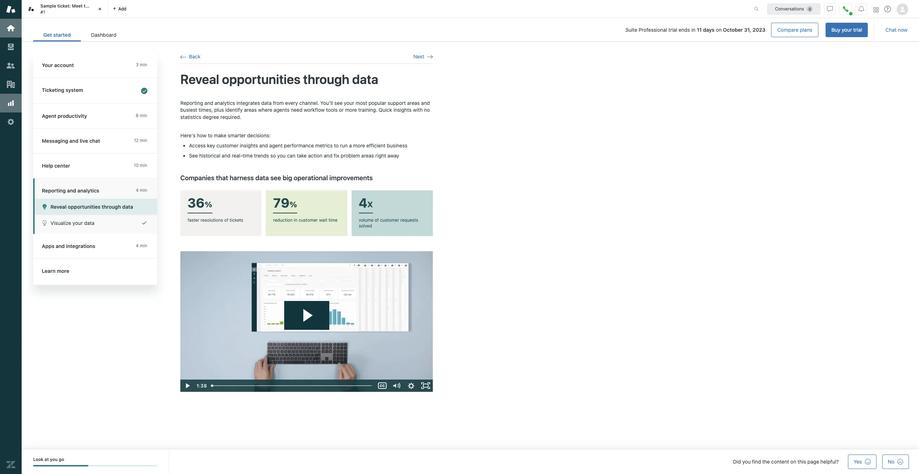 Task type: vqa. For each thing, say whether or not it's contained in the screenshot.
NOTES in Optional notes. Notes are visible to agents only, not to end users.
no



Task type: locate. For each thing, give the bounding box(es) containing it.
1 horizontal spatial in
[[691, 27, 695, 33]]

0 vertical spatial 4 min
[[136, 188, 147, 193]]

1 % from the left
[[205, 200, 212, 209]]

1 vertical spatial 4
[[359, 195, 367, 210]]

1 vertical spatial 4 min
[[136, 243, 147, 249]]

the right meet
[[84, 3, 91, 9]]

and left fix
[[324, 153, 332, 159]]

analytics inside reporting and analytics integrates data from every channel. you'll see your most popular support areas and busiest times, plus identify areas where agents need workflow tools or more training. quick insights with no statistics degree required.
[[215, 100, 235, 106]]

reporting down the help center
[[42, 188, 66, 194]]

1 trial from the left
[[668, 27, 677, 33]]

1 horizontal spatial analytics
[[215, 100, 235, 106]]

% inside 36 %
[[205, 200, 212, 209]]

see left big
[[270, 174, 281, 182]]

of left tickets
[[224, 217, 228, 223]]

resolutions
[[201, 217, 223, 223]]

your right buy
[[842, 27, 852, 33]]

big
[[283, 174, 292, 182]]

buy your trial button
[[826, 23, 868, 37]]

4 min
[[136, 188, 147, 193], [136, 243, 147, 249]]

the right find
[[762, 459, 770, 465]]

1 vertical spatial time
[[329, 217, 337, 223]]

2 vertical spatial areas
[[361, 153, 374, 159]]

1 horizontal spatial time
[[329, 217, 337, 223]]

your
[[42, 62, 53, 68]]

insights down support
[[393, 107, 412, 113]]

ticketing system button
[[33, 78, 156, 104]]

through up visualize your data button
[[102, 204, 121, 210]]

1 horizontal spatial you
[[277, 153, 286, 159]]

1 4 min from the top
[[136, 188, 147, 193]]

zendesk image
[[6, 460, 16, 470]]

on left this
[[790, 459, 796, 465]]

0 vertical spatial on
[[716, 27, 722, 33]]

% up resolutions
[[205, 200, 212, 209]]

on inside "section"
[[716, 27, 722, 33]]

get started
[[43, 32, 71, 38]]

degree
[[203, 114, 219, 120]]

reporting inside heading
[[42, 188, 66, 194]]

1 horizontal spatial reveal
[[180, 72, 219, 87]]

1 horizontal spatial customer
[[299, 217, 318, 223]]

3
[[136, 62, 139, 67]]

reveal inside button
[[50, 204, 66, 210]]

0 horizontal spatial through
[[102, 204, 121, 210]]

productivity
[[58, 113, 87, 119]]

1 horizontal spatial reporting
[[180, 100, 203, 106]]

video element
[[180, 251, 433, 392]]

0 horizontal spatial reporting
[[42, 188, 66, 194]]

views image
[[6, 42, 16, 52]]

4 min inside reporting and analytics heading
[[136, 188, 147, 193]]

analytics for reporting and analytics integrates data from every channel. you'll see your most popular support areas and busiest times, plus identify areas where agents need workflow tools or more training. quick insights with no statistics degree required.
[[215, 100, 235, 106]]

10 min
[[134, 163, 147, 168]]

buy
[[831, 27, 840, 33]]

companies
[[180, 174, 214, 182]]

of inside volume of customer requests solved
[[375, 217, 379, 223]]

1 vertical spatial reveal
[[50, 204, 66, 210]]

footer
[[22, 450, 919, 474]]

1 vertical spatial see
[[270, 174, 281, 182]]

% up reduction
[[290, 200, 297, 209]]

0 vertical spatial reveal
[[180, 72, 219, 87]]

1 horizontal spatial of
[[375, 217, 379, 223]]

0 vertical spatial your
[[842, 27, 852, 33]]

that
[[216, 174, 228, 182]]

center
[[54, 163, 70, 169]]

2 vertical spatial 4
[[136, 243, 139, 249]]

volume
[[359, 217, 373, 223]]

0 horizontal spatial your
[[72, 220, 83, 226]]

customer left wait
[[299, 217, 318, 223]]

0 horizontal spatial on
[[716, 27, 722, 33]]

customers image
[[6, 61, 16, 70]]

79
[[273, 195, 290, 210]]

your inside button
[[842, 27, 852, 33]]

areas down efficient
[[361, 153, 374, 159]]

training.
[[358, 107, 377, 113]]

trial inside button
[[853, 27, 862, 33]]

insights
[[393, 107, 412, 113], [240, 142, 258, 149]]

2 vertical spatial more
[[57, 268, 69, 274]]

chat
[[886, 27, 897, 33]]

4 min from the top
[[140, 163, 147, 168]]

1 vertical spatial reporting
[[42, 188, 66, 194]]

to left run
[[334, 142, 339, 149]]

0 horizontal spatial reveal
[[50, 204, 66, 210]]

1 horizontal spatial see
[[334, 100, 343, 106]]

4 min for analytics
[[136, 188, 147, 193]]

every
[[285, 100, 298, 106]]

your inside button
[[72, 220, 83, 226]]

2 horizontal spatial you
[[742, 459, 751, 465]]

reveal opportunities through data up from
[[180, 72, 378, 87]]

2 horizontal spatial your
[[842, 27, 852, 33]]

data up most
[[352, 72, 378, 87]]

times,
[[199, 107, 213, 113]]

no button
[[882, 455, 909, 469]]

of right volume
[[375, 217, 379, 223]]

plus
[[214, 107, 224, 113]]

4 inside reporting and analytics heading
[[136, 188, 139, 193]]

help
[[42, 163, 53, 169]]

admin image
[[6, 117, 16, 127]]

0 horizontal spatial trial
[[668, 27, 677, 33]]

zendesk products image
[[874, 7, 879, 12]]

where
[[258, 107, 272, 113]]

time right wait
[[329, 217, 337, 223]]

and left real-
[[222, 153, 230, 159]]

1 horizontal spatial the
[[762, 459, 770, 465]]

quick
[[379, 107, 392, 113]]

0 vertical spatial reveal opportunities through data
[[180, 72, 378, 87]]

ticket
[[92, 3, 104, 9]]

video thumbnail image
[[180, 251, 433, 392], [180, 251, 433, 392]]

more right a at the left top
[[353, 142, 365, 149]]

reveal down back
[[180, 72, 219, 87]]

and
[[204, 100, 213, 106], [421, 100, 430, 106], [69, 138, 78, 144], [259, 142, 268, 149], [222, 153, 230, 159], [324, 153, 332, 159], [67, 188, 76, 194], [56, 243, 65, 249]]

region
[[180, 99, 433, 392]]

analytics up the reveal opportunities through data button
[[77, 188, 99, 194]]

the inside sample ticket: meet the ticket #1
[[84, 3, 91, 9]]

see inside reporting and analytics integrates data from every channel. you'll see your most popular support areas and busiest times, plus identify areas where agents need workflow tools or more training. quick insights with no statistics degree required.
[[334, 100, 343, 106]]

1 vertical spatial through
[[102, 204, 121, 210]]

faster
[[188, 217, 199, 223]]

3 min from the top
[[140, 138, 147, 143]]

0 vertical spatial analytics
[[215, 100, 235, 106]]

look at you go
[[33, 457, 64, 462]]

in right reduction
[[294, 217, 297, 223]]

customer down here's how to make smarter decisions:
[[216, 142, 238, 149]]

0 vertical spatial see
[[334, 100, 343, 106]]

tabs tab list
[[22, 0, 747, 18]]

2 trial from the left
[[853, 27, 862, 33]]

yes button
[[848, 455, 876, 469]]

0 vertical spatial 4
[[136, 188, 139, 193]]

36 %
[[188, 195, 212, 210]]

8
[[136, 113, 139, 118]]

on right days
[[716, 27, 722, 33]]

time left the 'trends' on the top left of the page
[[243, 153, 253, 159]]

chat now button
[[880, 23, 913, 37]]

1 horizontal spatial trial
[[853, 27, 862, 33]]

reveal opportunities through data
[[180, 72, 378, 87], [50, 204, 133, 210]]

1 vertical spatial on
[[790, 459, 796, 465]]

1 vertical spatial in
[[294, 217, 297, 223]]

buy your trial
[[831, 27, 862, 33]]

section
[[132, 23, 868, 37]]

see
[[334, 100, 343, 106], [270, 174, 281, 182]]

reveal inside content-title region
[[180, 72, 219, 87]]

dashboard tab
[[81, 28, 127, 41]]

1 vertical spatial reveal opportunities through data
[[50, 204, 133, 210]]

need
[[291, 107, 302, 113]]

account
[[54, 62, 74, 68]]

meet
[[72, 3, 83, 9]]

1 horizontal spatial %
[[290, 200, 297, 209]]

0 vertical spatial through
[[303, 72, 349, 87]]

areas up with
[[407, 100, 420, 106]]

1 min from the top
[[140, 62, 147, 67]]

tab
[[22, 0, 108, 18]]

agent
[[42, 113, 56, 119]]

tab list
[[33, 28, 127, 41]]

of
[[224, 217, 228, 223], [375, 217, 379, 223]]

organizations image
[[6, 80, 16, 89]]

2 % from the left
[[290, 200, 297, 209]]

your left most
[[344, 100, 354, 106]]

no
[[888, 459, 895, 465]]

trends
[[254, 153, 269, 159]]

5 min from the top
[[140, 188, 147, 193]]

data up where
[[261, 100, 272, 106]]

and left live
[[69, 138, 78, 144]]

data inside content-title region
[[352, 72, 378, 87]]

professional
[[639, 27, 667, 33]]

0 horizontal spatial opportunities
[[68, 204, 100, 210]]

data up visualize your data button
[[122, 204, 133, 210]]

more right "or"
[[345, 107, 357, 113]]

customer left requests
[[380, 217, 399, 223]]

popular
[[369, 100, 386, 106]]

reveal opportunities through data inside content-title region
[[180, 72, 378, 87]]

0 vertical spatial opportunities
[[222, 72, 300, 87]]

0 horizontal spatial insights
[[240, 142, 258, 149]]

1 vertical spatial more
[[353, 142, 365, 149]]

data down the reveal opportunities through data button
[[84, 220, 94, 226]]

0 horizontal spatial of
[[224, 217, 228, 223]]

can
[[287, 153, 295, 159]]

2 horizontal spatial areas
[[407, 100, 420, 106]]

with
[[413, 107, 423, 113]]

2 vertical spatial your
[[72, 220, 83, 226]]

0 vertical spatial time
[[243, 153, 253, 159]]

apps and integrations
[[42, 243, 95, 249]]

2 of from the left
[[375, 217, 379, 223]]

your
[[842, 27, 852, 33], [344, 100, 354, 106], [72, 220, 83, 226]]

how
[[197, 132, 207, 139]]

key
[[207, 142, 215, 149]]

1 horizontal spatial insights
[[393, 107, 412, 113]]

chat now
[[886, 27, 908, 33]]

and down "center"
[[67, 188, 76, 194]]

your right visualize
[[72, 220, 83, 226]]

your inside reporting and analytics integrates data from every channel. you'll see your most popular support areas and busiest times, plus identify areas where agents need workflow tools or more training. quick insights with no statistics degree required.
[[344, 100, 354, 106]]

the for ticket
[[84, 3, 91, 9]]

integrations
[[66, 243, 95, 249]]

1 horizontal spatial areas
[[361, 153, 374, 159]]

more inside dropdown button
[[57, 268, 69, 274]]

trial left 'ends' on the right top
[[668, 27, 677, 33]]

trial for your
[[853, 27, 862, 33]]

see up "or"
[[334, 100, 343, 106]]

you right the did
[[742, 459, 751, 465]]

performance
[[284, 142, 314, 149]]

1 horizontal spatial on
[[790, 459, 796, 465]]

main element
[[0, 0, 22, 474]]

you right the so
[[277, 153, 286, 159]]

0 horizontal spatial analytics
[[77, 188, 99, 194]]

through inside content-title region
[[303, 72, 349, 87]]

at
[[45, 457, 49, 462]]

0 vertical spatial the
[[84, 3, 91, 9]]

areas down integrates
[[244, 107, 257, 113]]

10
[[134, 163, 139, 168]]

wait
[[319, 217, 327, 223]]

0 horizontal spatial the
[[84, 3, 91, 9]]

min inside reporting and analytics heading
[[140, 188, 147, 193]]

your for trial
[[842, 27, 852, 33]]

reporting inside reporting and analytics integrates data from every channel. you'll see your most popular support areas and busiest times, plus identify areas where agents need workflow tools or more training. quick insights with no statistics degree required.
[[180, 100, 203, 106]]

1 horizontal spatial to
[[334, 142, 339, 149]]

0 vertical spatial more
[[345, 107, 357, 113]]

add button
[[108, 0, 131, 18]]

0 vertical spatial insights
[[393, 107, 412, 113]]

customer
[[216, 142, 238, 149], [299, 217, 318, 223], [380, 217, 399, 223]]

6 min from the top
[[140, 243, 147, 249]]

time for 79
[[329, 217, 337, 223]]

1 vertical spatial the
[[762, 459, 770, 465]]

help center
[[42, 163, 70, 169]]

ends
[[679, 27, 690, 33]]

tab list containing get started
[[33, 28, 127, 41]]

analytics inside heading
[[77, 188, 99, 194]]

0 horizontal spatial time
[[243, 153, 253, 159]]

fix
[[334, 153, 339, 159]]

0 horizontal spatial %
[[205, 200, 212, 209]]

through inside button
[[102, 204, 121, 210]]

data inside button
[[122, 204, 133, 210]]

4 inside region
[[359, 195, 367, 210]]

1 vertical spatial opportunities
[[68, 204, 100, 210]]

1 vertical spatial areas
[[244, 107, 257, 113]]

notifications image
[[858, 6, 864, 12]]

in left 11
[[691, 27, 695, 33]]

reporting for reporting and analytics integrates data from every channel. you'll see your most popular support areas and busiest times, plus identify areas where agents need workflow tools or more training. quick insights with no statistics degree required.
[[180, 100, 203, 106]]

more right learn
[[57, 268, 69, 274]]

1 vertical spatial your
[[344, 100, 354, 106]]

0 horizontal spatial in
[[294, 217, 297, 223]]

you right at
[[50, 457, 58, 462]]

to right how in the left of the page
[[208, 132, 213, 139]]

1 horizontal spatial opportunities
[[222, 72, 300, 87]]

%
[[205, 200, 212, 209], [290, 200, 297, 209]]

visualize your data button
[[35, 215, 157, 231]]

0 vertical spatial reporting
[[180, 100, 203, 106]]

1 horizontal spatial reveal opportunities through data
[[180, 72, 378, 87]]

opportunities up visualize your data
[[68, 204, 100, 210]]

2 horizontal spatial customer
[[380, 217, 399, 223]]

you'll
[[320, 100, 333, 106]]

2 4 min from the top
[[136, 243, 147, 249]]

insights down decisions:
[[240, 142, 258, 149]]

2 min from the top
[[140, 113, 147, 118]]

4
[[136, 188, 139, 193], [359, 195, 367, 210], [136, 243, 139, 249]]

% for 36
[[205, 200, 212, 209]]

trial down notifications icon
[[853, 27, 862, 33]]

1 vertical spatial to
[[334, 142, 339, 149]]

0 vertical spatial to
[[208, 132, 213, 139]]

reporting up busiest at the left top of page
[[180, 100, 203, 106]]

to
[[208, 132, 213, 139], [334, 142, 339, 149]]

system
[[66, 87, 83, 93]]

reveal up visualize
[[50, 204, 66, 210]]

min for your account
[[140, 62, 147, 67]]

0 vertical spatial areas
[[407, 100, 420, 106]]

1 horizontal spatial through
[[303, 72, 349, 87]]

analytics up plus
[[215, 100, 235, 106]]

add
[[118, 6, 126, 11]]

smarter
[[228, 132, 246, 139]]

data right harness
[[255, 174, 269, 182]]

opportunities up integrates
[[222, 72, 300, 87]]

% inside 79 %
[[290, 200, 297, 209]]

through up you'll
[[303, 72, 349, 87]]

customer inside volume of customer requests solved
[[380, 217, 399, 223]]

your account
[[42, 62, 74, 68]]

reveal opportunities through data up visualize your data button
[[50, 204, 133, 210]]

more
[[345, 107, 357, 113], [353, 142, 365, 149], [57, 268, 69, 274]]

1 horizontal spatial your
[[344, 100, 354, 106]]

1 vertical spatial analytics
[[77, 188, 99, 194]]

0 horizontal spatial reveal opportunities through data
[[50, 204, 133, 210]]



Task type: describe. For each thing, give the bounding box(es) containing it.
reduction
[[273, 217, 293, 223]]

2023
[[753, 27, 765, 33]]

look
[[33, 457, 43, 462]]

0 horizontal spatial see
[[270, 174, 281, 182]]

ticketing
[[42, 87, 64, 93]]

most
[[356, 100, 367, 106]]

areas for see historical and real-time trends so you can take action and fix problem areas right away
[[361, 153, 374, 159]]

section containing suite professional trial ends in
[[132, 23, 868, 37]]

opportunities inside content-title region
[[222, 72, 300, 87]]

improvements
[[329, 174, 373, 182]]

8 min
[[136, 113, 147, 118]]

compare
[[777, 27, 799, 33]]

conversations button
[[767, 3, 821, 15]]

agent productivity
[[42, 113, 87, 119]]

customer for 4
[[380, 217, 399, 223]]

data inside button
[[84, 220, 94, 226]]

apps
[[42, 243, 54, 249]]

no
[[424, 107, 430, 113]]

go
[[59, 457, 64, 462]]

busiest
[[180, 107, 197, 113]]

% for 79
[[290, 200, 297, 209]]

tools
[[326, 107, 337, 113]]

x
[[367, 200, 373, 209]]

content-title region
[[180, 71, 433, 88]]

#1
[[40, 9, 45, 15]]

access
[[189, 142, 206, 149]]

0 horizontal spatial to
[[208, 132, 213, 139]]

reporting and analytics heading
[[33, 179, 157, 199]]

agent
[[269, 142, 283, 149]]

get started image
[[6, 23, 16, 33]]

compare plans button
[[771, 23, 818, 37]]

make
[[214, 132, 226, 139]]

ticketing system
[[42, 87, 83, 93]]

4 for reporting and analytics
[[136, 188, 139, 193]]

get
[[43, 32, 52, 38]]

here's how to make smarter decisions:
[[180, 132, 271, 139]]

and up 'no'
[[421, 100, 430, 106]]

faster resolutions of tickets
[[188, 217, 243, 223]]

insights inside reporting and analytics integrates data from every channel. you'll see your most popular support areas and busiest times, plus identify areas where agents need workflow tools or more training. quick insights with no statistics degree required.
[[393, 107, 412, 113]]

you inside region
[[277, 153, 286, 159]]

chat
[[89, 138, 100, 144]]

in inside region
[[294, 217, 297, 223]]

reporting and analytics
[[42, 188, 99, 194]]

learn
[[42, 268, 56, 274]]

0 horizontal spatial customer
[[216, 142, 238, 149]]

did
[[733, 459, 741, 465]]

harness
[[230, 174, 254, 182]]

12
[[134, 138, 139, 143]]

min for apps and integrations
[[140, 243, 147, 249]]

on inside footer
[[790, 459, 796, 465]]

yes
[[854, 459, 862, 465]]

or
[[339, 107, 344, 113]]

more inside reporting and analytics integrates data from every channel. you'll see your most popular support areas and busiest times, plus identify areas where agents need workflow tools or more training. quick insights with no statistics degree required.
[[345, 107, 357, 113]]

areas for reporting and analytics integrates data from every channel. you'll see your most popular support areas and busiest times, plus identify areas where agents need workflow tools or more training. quick insights with no statistics degree required.
[[407, 100, 420, 106]]

button displays agent's chat status as invisible. image
[[827, 6, 833, 12]]

and up times,
[[204, 100, 213, 106]]

region containing 36
[[180, 99, 433, 392]]

progress bar image
[[33, 465, 88, 467]]

sample
[[40, 3, 56, 9]]

sample ticket: meet the ticket #1
[[40, 3, 104, 15]]

1 vertical spatial insights
[[240, 142, 258, 149]]

customer for 79
[[299, 217, 318, 223]]

a
[[349, 142, 352, 149]]

analytics for reporting and analytics
[[77, 188, 99, 194]]

metrics
[[315, 142, 333, 149]]

from
[[273, 100, 284, 106]]

min for reporting and analytics
[[140, 188, 147, 193]]

time for access key customer insights and agent performance metrics to run a more efficient business
[[243, 153, 253, 159]]

31,
[[744, 27, 751, 33]]

your for data
[[72, 220, 83, 226]]

suite
[[625, 27, 637, 33]]

did you find the content on this page helpful?
[[733, 459, 839, 465]]

October 31, 2023 text field
[[723, 27, 765, 33]]

access key customer insights and agent performance metrics to run a more efficient business
[[189, 142, 407, 149]]

progress-bar progress bar
[[33, 465, 157, 467]]

right
[[375, 153, 386, 159]]

here's
[[180, 132, 196, 139]]

0 horizontal spatial you
[[50, 457, 58, 462]]

requests
[[400, 217, 418, 223]]

79 %
[[273, 195, 297, 210]]

see historical and real-time trends so you can take action and fix problem areas right away
[[189, 153, 399, 159]]

12 min
[[134, 138, 147, 143]]

messaging
[[42, 138, 68, 144]]

required.
[[220, 114, 241, 120]]

opportunities inside the reveal opportunities through data button
[[68, 204, 100, 210]]

4 for apps and integrations
[[136, 243, 139, 249]]

0 horizontal spatial areas
[[244, 107, 257, 113]]

content
[[771, 459, 789, 465]]

real-
[[232, 153, 243, 159]]

operational
[[294, 174, 328, 182]]

live
[[80, 138, 88, 144]]

close image
[[96, 5, 104, 13]]

learn more button
[[33, 259, 156, 284]]

reduction in customer wait time
[[273, 217, 337, 223]]

get help image
[[884, 6, 891, 12]]

visualize your data
[[50, 220, 94, 226]]

find
[[752, 459, 761, 465]]

min for agent productivity
[[140, 113, 147, 118]]

days
[[703, 27, 714, 33]]

dashboard
[[91, 32, 116, 38]]

business
[[387, 142, 407, 149]]

reporting for reporting and analytics
[[42, 188, 66, 194]]

and right apps
[[56, 243, 65, 249]]

agents
[[274, 107, 289, 113]]

0 vertical spatial in
[[691, 27, 695, 33]]

helpful?
[[820, 459, 839, 465]]

reveal opportunities through data button
[[35, 199, 157, 215]]

data inside reporting and analytics integrates data from every channel. you'll see your most popular support areas and busiest times, plus identify areas where agents need workflow tools or more training. quick insights with no statistics degree required.
[[261, 100, 272, 106]]

the for content
[[762, 459, 770, 465]]

trial for professional
[[668, 27, 677, 33]]

solved
[[359, 223, 372, 229]]

min for messaging and live chat
[[140, 138, 147, 143]]

messaging and live chat
[[42, 138, 100, 144]]

min for help center
[[140, 163, 147, 168]]

1 of from the left
[[224, 217, 228, 223]]

footer containing did you find the content on this page helpful?
[[22, 450, 919, 474]]

so
[[270, 153, 276, 159]]

zendesk support image
[[6, 5, 16, 14]]

reporting image
[[6, 98, 16, 108]]

learn more
[[42, 268, 69, 274]]

and up the 'trends' on the top left of the page
[[259, 142, 268, 149]]

tab containing sample ticket: meet the ticket
[[22, 0, 108, 18]]

and inside heading
[[67, 188, 76, 194]]

4 min for integrations
[[136, 243, 147, 249]]

channel.
[[299, 100, 319, 106]]

reveal opportunities through data inside button
[[50, 204, 133, 210]]

workflow
[[304, 107, 325, 113]]



